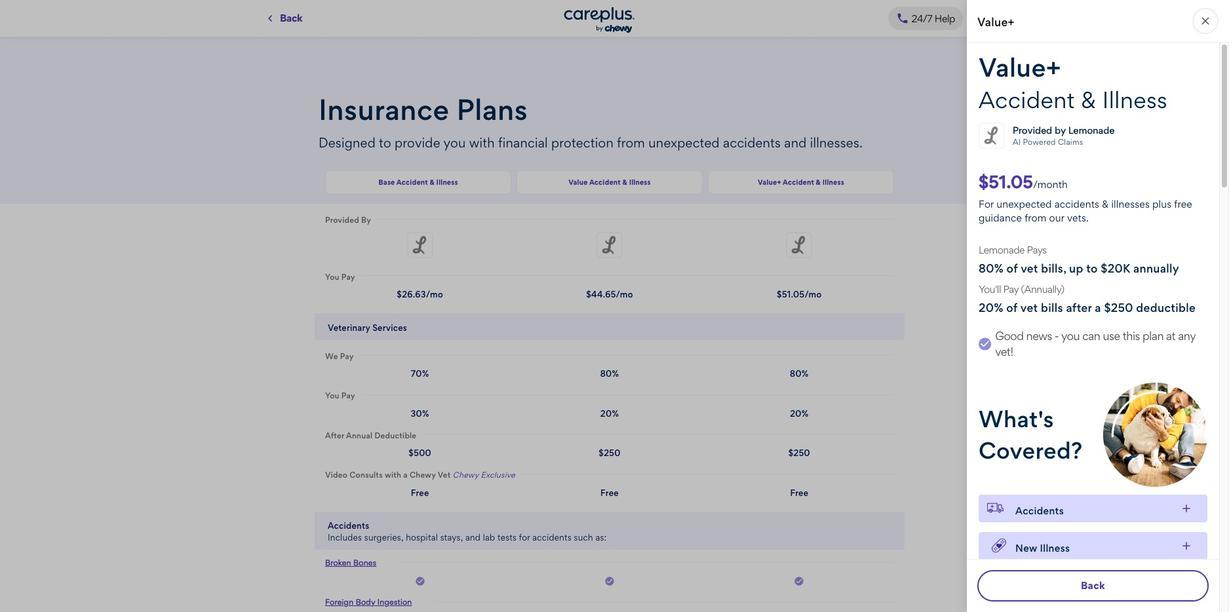 Task type: locate. For each thing, give the bounding box(es) containing it.
value+ inside value+ accident & illness
[[979, 52, 1062, 83]]

illness
[[1103, 86, 1168, 114], [437, 177, 458, 187], [629, 177, 651, 187], [823, 177, 845, 187]]

3 $ from the left
[[777, 289, 782, 300]]

1 vertical spatial and
[[466, 533, 481, 543]]

accident up the provided
[[979, 86, 1076, 114]]

&
[[1082, 86, 1097, 114], [430, 177, 435, 187], [623, 177, 628, 187], [816, 177, 821, 187], [1103, 198, 1109, 211]]

2 horizontal spatial /mo
[[805, 289, 822, 300]]

0 vertical spatial you
[[444, 135, 466, 151]]

such
[[574, 533, 593, 543]]

lab
[[483, 533, 495, 543]]

/mo for $ 51.05 /mo
[[805, 289, 822, 300]]

to
[[379, 135, 391, 151], [1087, 262, 1098, 275]]

2 $ from the left
[[586, 289, 592, 300]]

stays,
[[440, 533, 463, 543]]

0 horizontal spatial lemonade image
[[407, 232, 433, 261]]

0 vertical spatial and
[[785, 135, 807, 151]]

what's covered?
[[979, 405, 1083, 465]]

2 horizontal spatial 20%
[[979, 301, 1004, 315]]

80%
[[979, 262, 1004, 275], [601, 369, 619, 379], [790, 369, 809, 379]]

0 horizontal spatial from
[[617, 135, 645, 151]]

unexpected
[[649, 135, 720, 151], [997, 198, 1052, 211]]

0 vertical spatial from
[[617, 135, 645, 151]]

vet!
[[996, 345, 1014, 359]]

2 lemonade image from the left
[[597, 232, 623, 261]]

$ for 26.63
[[397, 289, 402, 300]]

and left lab
[[466, 533, 481, 543]]

accident inside button
[[783, 177, 815, 187]]

to right up
[[1087, 262, 1098, 275]]

0 vertical spatial value+ accident & illness
[[979, 52, 1168, 114]]

1 horizontal spatial and
[[785, 135, 807, 151]]

of up pay
[[1007, 262, 1018, 275]]

1 vertical spatial of
[[1007, 301, 1018, 315]]

1 vertical spatial back
[[1081, 580, 1106, 592]]

accidents up value+ accident & illness button
[[723, 135, 781, 151]]

illness for 'value accident & illness' button
[[629, 177, 651, 187]]

vet inside lemonade pays 80% of vet bills, up to $20k annually
[[1021, 262, 1039, 275]]

from
[[617, 135, 645, 151], [1025, 212, 1047, 224]]

1 vertical spatial value+ accident & illness
[[758, 177, 845, 187]]

2 vertical spatial accidents
[[533, 533, 572, 543]]

0 vertical spatial back
[[280, 12, 303, 24]]

provide
[[395, 135, 441, 151]]

$ 51.05 /mo
[[777, 289, 822, 300]]

1 horizontal spatial free
[[601, 488, 619, 498]]

value accident & illness button
[[517, 170, 703, 194]]

value+ accident & illness down illnesses. on the top of page
[[758, 177, 845, 187]]

1 vertical spatial from
[[1025, 212, 1047, 224]]

unexpected inside content element
[[649, 135, 720, 151]]

by
[[1055, 125, 1066, 136]]

/mo for $ 26.63 /mo
[[426, 289, 443, 300]]

lemonade insurance logo image left powered
[[979, 123, 1013, 149]]

vet
[[1021, 262, 1039, 275], [1021, 301, 1038, 315]]

1 horizontal spatial included image
[[605, 576, 615, 590]]

& right the 'value'
[[623, 177, 628, 187]]

lemonade image
[[407, 232, 433, 261], [597, 232, 623, 261], [787, 232, 813, 261]]

of inside lemonade pays 80% of vet bills, up to $20k annually
[[1007, 262, 1018, 275]]

-
[[1055, 329, 1059, 343]]

2 vertical spatial value+
[[758, 177, 782, 187]]

can
[[1083, 329, 1101, 343]]

1 horizontal spatial you
[[1062, 329, 1080, 343]]

1 horizontal spatial lemonade
[[1069, 125, 1115, 136]]

news
[[1027, 329, 1052, 343]]

for
[[519, 533, 530, 543]]

1 horizontal spatial 80%
[[790, 369, 809, 379]]

1 horizontal spatial included image
[[605, 576, 615, 587]]

0 horizontal spatial to
[[379, 135, 391, 151]]

0 horizontal spatial /mo
[[426, 289, 443, 300]]

bills,
[[1042, 262, 1067, 275]]

1 $ from the left
[[397, 289, 402, 300]]

& up provided by lemonade ai powered claims
[[1082, 86, 1097, 114]]

accident down illnesses. on the top of page
[[783, 177, 815, 187]]

accidents inside accidents includes surgeries, hospital stays, and lab tests for accidents such as:
[[533, 533, 572, 543]]

after
[[1067, 301, 1092, 315]]

insurance
[[319, 92, 450, 127]]

0 vertical spatial vet
[[1021, 262, 1039, 275]]

free
[[1175, 198, 1193, 211]]

to left provide in the top left of the page
[[379, 135, 391, 151]]

included image
[[415, 576, 425, 590], [605, 576, 615, 590], [794, 576, 805, 587]]

1 vertical spatial back button
[[978, 571, 1209, 602]]

illnesses
[[1112, 198, 1150, 211]]

2 /mo from the left
[[616, 289, 633, 300]]

included image
[[415, 576, 425, 587], [605, 576, 615, 587], [794, 576, 805, 590]]

& inside for unexpected accidents & illnesses plus free guidance from our vets.
[[1103, 198, 1109, 211]]

0 horizontal spatial you
[[444, 135, 466, 151]]

provided by lemonade ai powered claims
[[1013, 125, 1115, 147]]

vet down (annually) at right top
[[1021, 301, 1038, 315]]

& down illnesses. on the top of page
[[816, 177, 821, 187]]

accidents up vets. at the top right of the page
[[1055, 198, 1100, 211]]

0 vertical spatial of
[[1007, 262, 1018, 275]]

0 horizontal spatial back
[[280, 12, 303, 24]]

2 horizontal spatial $
[[777, 289, 782, 300]]

of down pay
[[1007, 301, 1018, 315]]

value+ accident & illness
[[979, 52, 1168, 114], [758, 177, 845, 187]]

1 horizontal spatial back
[[1081, 580, 1106, 592]]

accident
[[979, 86, 1076, 114], [397, 177, 428, 187], [590, 177, 621, 187], [783, 177, 815, 187]]

plus
[[1153, 198, 1172, 211]]

you'll pay (annually) 20% of vet bills after a $250 deductible
[[979, 283, 1196, 315]]

you left 'with'
[[444, 135, 466, 151]]

accident right the 'value'
[[590, 177, 621, 187]]

insurance plans
[[319, 92, 528, 127]]

2 horizontal spatial lemonade image
[[787, 232, 813, 261]]

lemonade up claims
[[1069, 125, 1115, 136]]

$500
[[409, 448, 432, 458]]

1 vertical spatial accidents
[[1055, 198, 1100, 211]]

0 horizontal spatial free
[[411, 488, 429, 498]]

2 horizontal spatial $250
[[1105, 301, 1134, 315]]

base accident & illness button
[[325, 170, 512, 194]]

covered?
[[979, 436, 1083, 465]]

2 horizontal spatial 80%
[[979, 262, 1004, 275]]

lemonade image up $ 26.63 /mo
[[407, 232, 433, 261]]

1 vertical spatial you
[[1062, 329, 1080, 343]]

0 vertical spatial lemonade
[[1069, 125, 1115, 136]]

lemonade image up $ 44.65 /mo
[[597, 232, 623, 261]]

20% inside you'll pay (annually) 20% of vet bills after a $250 deductible
[[979, 301, 1004, 315]]

(annually)
[[1021, 283, 1065, 296]]

1 vertical spatial to
[[1087, 262, 1098, 275]]

80% inside lemonade pays 80% of vet bills, up to $20k annually
[[979, 262, 1004, 275]]

vet down pays
[[1021, 262, 1039, 275]]

0 horizontal spatial lemonade
[[979, 244, 1025, 256]]

1 vertical spatial unexpected
[[997, 198, 1052, 211]]

0 horizontal spatial accidents
[[533, 533, 572, 543]]

/month
[[1034, 178, 1068, 191]]

claims
[[1058, 137, 1084, 147]]

accidents
[[723, 135, 781, 151], [1055, 198, 1100, 211], [533, 533, 572, 543]]

lemonade insurance logo image up $ 44.65 /mo
[[597, 232, 623, 258]]

0 vertical spatial accidents
[[723, 135, 781, 151]]

accidents image
[[1180, 502, 1194, 515]]

0 horizontal spatial and
[[466, 533, 481, 543]]

& down provide in the top left of the page
[[430, 177, 435, 187]]

1 horizontal spatial lemonade image
[[597, 232, 623, 261]]

3 /mo from the left
[[805, 289, 822, 300]]

1 vertical spatial value+
[[979, 52, 1062, 83]]

from left our
[[1025, 212, 1047, 224]]

value
[[569, 177, 588, 187]]

2 horizontal spatial free
[[791, 488, 809, 498]]

lemonade insurance logo image
[[979, 123, 1013, 149], [407, 232, 433, 258], [597, 232, 623, 258], [787, 232, 813, 258]]

illness inside button
[[823, 177, 845, 187]]

1 horizontal spatial value+ accident & illness
[[979, 52, 1168, 114]]

up
[[1070, 262, 1084, 275]]

1 horizontal spatial /mo
[[616, 289, 633, 300]]

1 free from the left
[[411, 488, 429, 498]]

1 /mo from the left
[[426, 289, 443, 300]]

lemonade
[[1069, 125, 1115, 136], [979, 244, 1025, 256]]

help
[[935, 12, 956, 25]]

surgeries,
[[365, 533, 404, 543]]

protection
[[552, 135, 614, 151]]

lemonade insurance logo image up $ 26.63 /mo
[[407, 232, 433, 258]]

free
[[411, 488, 429, 498], [601, 488, 619, 498], [791, 488, 809, 498]]

0 horizontal spatial included image
[[415, 576, 425, 590]]

of
[[1007, 262, 1018, 275], [1007, 301, 1018, 315]]

vets.
[[1068, 212, 1089, 224]]

2 horizontal spatial included image
[[794, 576, 805, 587]]

unexpected inside for unexpected accidents & illnesses plus free guidance from our vets.
[[997, 198, 1052, 211]]

1 horizontal spatial from
[[1025, 212, 1047, 224]]

0 horizontal spatial included image
[[415, 576, 425, 587]]

accidents right 'for'
[[533, 533, 572, 543]]

accident right 'base'
[[397, 177, 428, 187]]

lemonade insurance logo image for third the lemonade icon from right
[[407, 232, 433, 258]]

20%
[[979, 301, 1004, 315], [601, 408, 619, 419], [790, 408, 809, 419]]

1 included image from the left
[[415, 576, 425, 587]]

24/7 help button
[[888, 7, 963, 30]]

1 horizontal spatial $
[[586, 289, 592, 300]]

accident inside value+ accident & illness
[[979, 86, 1076, 114]]

& inside button
[[816, 177, 821, 187]]

2 horizontal spatial accidents
[[1055, 198, 1100, 211]]

you
[[444, 135, 466, 151], [1062, 329, 1080, 343]]

services
[[373, 322, 407, 333]]

lemonade down guidance
[[979, 244, 1025, 256]]

$ for 51.05
[[777, 289, 782, 300]]

2 included image from the left
[[605, 576, 615, 587]]

from up value accident & illness
[[617, 135, 645, 151]]

lemonade inside provided by lemonade ai powered claims
[[1069, 125, 1115, 136]]

value+ inside button
[[758, 177, 782, 187]]

lemonade insurance logo image for 1st the lemonade icon from right
[[787, 232, 813, 258]]

chewy
[[453, 470, 479, 480]]

0 horizontal spatial value+ accident & illness
[[758, 177, 845, 187]]

back button
[[256, 7, 310, 30], [978, 571, 1209, 602]]

value+ accident & illness inside value+ dialog
[[979, 52, 1168, 114]]

lemonade insurance logo image for 2nd the lemonade icon from the left
[[597, 232, 623, 258]]

1 horizontal spatial accidents
[[723, 135, 781, 151]]

& left "illnesses"
[[1103, 198, 1109, 211]]

1 horizontal spatial unexpected
[[997, 198, 1052, 211]]

1 of from the top
[[1007, 262, 1018, 275]]

illness for base accident & illness button
[[437, 177, 458, 187]]

2 of from the top
[[1007, 301, 1018, 315]]

you inside good news - you can use this plan at any vet!
[[1062, 329, 1080, 343]]

0 horizontal spatial unexpected
[[649, 135, 720, 151]]

2 included image from the left
[[605, 576, 615, 590]]

0 vertical spatial unexpected
[[649, 135, 720, 151]]

you inside content element
[[444, 135, 466, 151]]

and up value+ accident & illness button
[[785, 135, 807, 151]]

1 vertical spatial vet
[[1021, 301, 1038, 315]]

0 horizontal spatial $
[[397, 289, 402, 300]]

any
[[1179, 329, 1196, 343]]

you right - at the bottom of the page
[[1062, 329, 1080, 343]]

provided
[[1013, 125, 1053, 136]]

value+
[[978, 15, 1015, 29], [979, 52, 1062, 83], [758, 177, 782, 187]]

2 horizontal spatial included image
[[794, 576, 805, 590]]

0 horizontal spatial back button
[[256, 7, 310, 30]]

lemonade pays 80% of vet bills, up to $20k annually
[[979, 244, 1180, 275]]

value+ accident & illness up 'by'
[[979, 52, 1168, 114]]

illnesses.
[[810, 135, 863, 151]]

lemonade image up $ 51.05 /mo
[[787, 232, 813, 261]]

from inside for unexpected accidents & illnesses plus free guidance from our vets.
[[1025, 212, 1047, 224]]

1 horizontal spatial back button
[[978, 571, 1209, 602]]

0 vertical spatial to
[[379, 135, 391, 151]]

0 vertical spatial back button
[[256, 7, 310, 30]]

and
[[785, 135, 807, 151], [466, 533, 481, 543]]

designed
[[319, 135, 376, 151]]

accident for 'value accident & illness' button
[[590, 177, 621, 187]]

lemonade insurance logo image up $ 51.05 /mo
[[787, 232, 813, 258]]

1 vertical spatial lemonade
[[979, 244, 1025, 256]]

$51.05
[[979, 171, 1034, 192]]

value+ accident & illness inside button
[[758, 177, 845, 187]]

3 lemonade image from the left
[[787, 232, 813, 261]]

included image for 2nd included image from the right
[[605, 576, 615, 587]]

1 horizontal spatial to
[[1087, 262, 1098, 275]]



Task type: vqa. For each thing, say whether or not it's contained in the screenshot.
1st the /mo from left
yes



Task type: describe. For each thing, give the bounding box(es) containing it.
1 included image from the left
[[415, 576, 425, 590]]

/mo for $ 44.65 /mo
[[616, 289, 633, 300]]

and inside accidents includes surgeries, hospital stays, and lab tests for accidents such as:
[[466, 533, 481, 543]]

value accident & illness
[[569, 177, 651, 187]]

3 free from the left
[[791, 488, 809, 498]]

plan
[[1143, 329, 1164, 343]]

3 included image from the left
[[794, 576, 805, 590]]

$250 inside you'll pay (annually) 20% of vet bills after a $250 deductible
[[1105, 301, 1134, 315]]

a
[[1095, 301, 1102, 315]]

70%
[[411, 369, 429, 379]]

you for -
[[1062, 329, 1080, 343]]

pays
[[1027, 244, 1047, 256]]

exclusive
[[481, 470, 515, 480]]

lemonade inside lemonade pays 80% of vet bills, up to $20k annually
[[979, 244, 1025, 256]]

& for value+ accident & illness button
[[816, 177, 821, 187]]

veterinary services
[[328, 322, 407, 333]]

includes
[[328, 533, 362, 543]]

51.05
[[782, 289, 805, 300]]

new illness image
[[1180, 539, 1194, 553]]

to inside content element
[[379, 135, 391, 151]]

our
[[1050, 212, 1065, 224]]

bills
[[1041, 301, 1064, 315]]

44.65
[[592, 289, 616, 300]]

included image for 1st included image from left
[[415, 576, 425, 587]]

hospital
[[406, 533, 438, 543]]

back inside value+ dialog
[[1081, 580, 1106, 592]]

& for 'value accident & illness' button
[[623, 177, 628, 187]]

base accident & illness
[[379, 177, 458, 187]]

30%
[[411, 408, 429, 419]]

you for provide
[[444, 135, 466, 151]]

24/7 help
[[912, 12, 956, 25]]

base
[[379, 177, 395, 187]]

you'll
[[979, 283, 1001, 296]]

veterinary
[[328, 322, 370, 333]]

accidents includes surgeries, hospital stays, and lab tests for accidents such as:
[[328, 521, 607, 543]]

0 horizontal spatial 80%
[[601, 369, 619, 379]]

close image
[[1199, 14, 1213, 28]]

accident for base accident & illness button
[[397, 177, 428, 187]]

& inside value+ accident & illness
[[1082, 86, 1097, 114]]

0 horizontal spatial 20%
[[601, 408, 619, 419]]

good news - you can use this plan at any vet!
[[996, 329, 1196, 359]]

2 free from the left
[[601, 488, 619, 498]]

for
[[979, 198, 994, 211]]

accident for value+ accident & illness button
[[783, 177, 815, 187]]

accidents for illnesses.
[[723, 135, 781, 151]]

as:
[[596, 533, 607, 543]]

ai
[[1013, 137, 1021, 147]]

powered
[[1023, 137, 1056, 147]]

content element
[[308, 90, 912, 613]]

financial
[[498, 135, 548, 151]]

24/7
[[912, 12, 933, 25]]

designed to provide you with financial protection from unexpected accidents and illnesses.
[[319, 135, 863, 151]]

$ for 44.65
[[586, 289, 592, 300]]

guidance
[[979, 212, 1022, 224]]

accidents inside for unexpected accidents & illnesses plus free guidance from our vets.
[[1055, 198, 1100, 211]]

with
[[469, 135, 495, 151]]

1 horizontal spatial 20%
[[790, 408, 809, 419]]

chewy exclusive
[[453, 470, 515, 480]]

from inside content element
[[617, 135, 645, 151]]

to inside lemonade pays 80% of vet bills, up to $20k annually
[[1087, 262, 1098, 275]]

back button inside value+ dialog
[[978, 571, 1209, 602]]

good
[[996, 329, 1024, 343]]

annually
[[1134, 262, 1180, 275]]

1 horizontal spatial $250
[[789, 448, 811, 458]]

vet inside you'll pay (annually) 20% of vet bills after a $250 deductible
[[1021, 301, 1038, 315]]

$20k
[[1101, 262, 1131, 275]]

accidents
[[328, 521, 370, 531]]

use
[[1103, 329, 1121, 343]]

tests
[[498, 533, 517, 543]]

3 included image from the left
[[794, 576, 805, 587]]

deductible
[[1137, 301, 1196, 315]]

value+ accident & illness button
[[708, 170, 895, 194]]

for unexpected accidents & illnesses plus free guidance from our vets.
[[979, 198, 1193, 224]]

$ 44.65 /mo
[[586, 289, 633, 300]]

pay
[[1004, 283, 1019, 296]]

$51.05 /month
[[979, 171, 1068, 192]]

accidents for as:
[[533, 533, 572, 543]]

26.63
[[402, 289, 426, 300]]

$ 26.63 /mo
[[397, 289, 443, 300]]

illness for value+ accident & illness button
[[823, 177, 845, 187]]

plans
[[457, 92, 528, 127]]

1 lemonade image from the left
[[407, 232, 433, 261]]

chewy health insurance careplus logo image
[[564, 7, 635, 32]]

value+ dialog
[[958, 0, 1230, 613]]

at
[[1167, 329, 1176, 343]]

0 vertical spatial value+
[[978, 15, 1015, 29]]

lemonade insurance logo image inside value+ dialog
[[979, 123, 1013, 149]]

illness inside value+ dialog
[[1103, 86, 1168, 114]]

0 horizontal spatial $250
[[599, 448, 621, 458]]

& for base accident & illness button
[[430, 177, 435, 187]]

of inside you'll pay (annually) 20% of vet bills after a $250 deductible
[[1007, 301, 1018, 315]]

what's
[[979, 405, 1054, 433]]

this
[[1123, 329, 1140, 343]]



